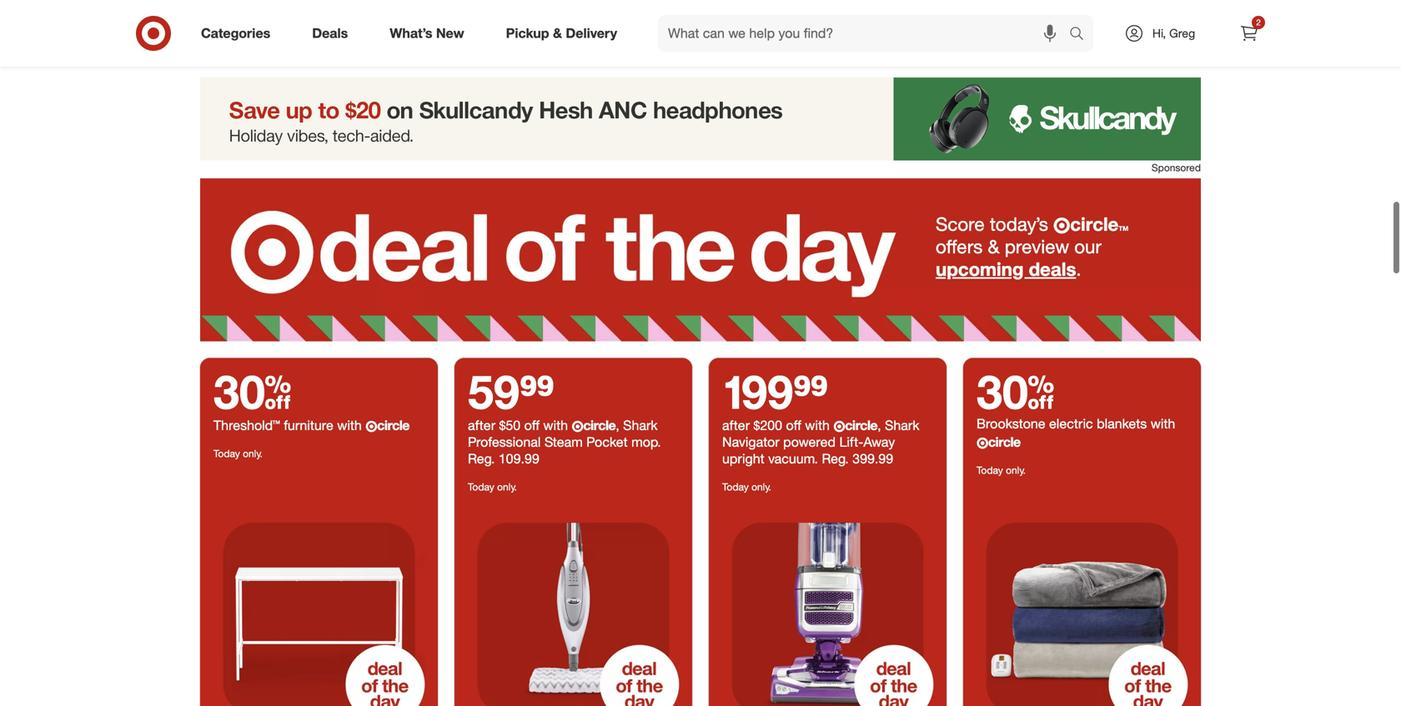 Task type: vqa. For each thing, say whether or not it's contained in the screenshot.
1st THE SHARK from right
yes



Task type: locate. For each thing, give the bounding box(es) containing it.
pickup & delivery link
[[492, 15, 638, 52]]

, inside , shark professional steam pocket mop. reg. 109.99
[[616, 418, 620, 434]]

with
[[1151, 416, 1176, 432], [337, 418, 362, 434], [544, 418, 568, 434], [806, 418, 830, 434]]

99
[[520, 363, 555, 420], [794, 363, 829, 420]]

today for after $50 off with
[[468, 481, 495, 493]]

0 horizontal spatial shark
[[623, 418, 658, 434]]

1 after from the left
[[468, 418, 496, 434]]

upright
[[723, 451, 765, 467]]

brookstone
[[977, 416, 1046, 432]]

1 horizontal spatial &
[[988, 235, 1000, 258]]

30 for 30
[[214, 363, 292, 420]]

reg. down lift-
[[822, 451, 849, 467]]

0 horizontal spatial after
[[468, 418, 496, 434]]

2 , from the left
[[878, 418, 882, 434]]

target deal of the day image for threshold
[[200, 500, 438, 707]]

today only. down "threshold"
[[214, 448, 263, 460]]

199
[[723, 363, 794, 420]]

1 reg. from the left
[[468, 451, 495, 467]]

1 horizontal spatial 99
[[794, 363, 829, 420]]

only.
[[243, 448, 263, 460], [1007, 464, 1026, 477], [497, 481, 517, 493], [752, 481, 772, 493]]

steam
[[545, 434, 583, 450]]

after $200 off with
[[723, 418, 834, 434]]

today down upright
[[723, 481, 749, 493]]

with inside 30 brookstone electric blankets with circle
[[1151, 416, 1176, 432]]

target deal of the day image
[[200, 178, 1202, 342], [200, 500, 438, 707], [455, 500, 693, 707], [709, 500, 947, 707], [964, 500, 1202, 707]]

circle for after $50 off with
[[584, 418, 616, 434]]

reg.
[[468, 451, 495, 467], [822, 451, 849, 467]]

99 for 199
[[794, 363, 829, 420]]

circle inside 30 brookstone electric blankets with circle
[[989, 434, 1021, 450]]

0 horizontal spatial 99
[[520, 363, 555, 420]]

, up away
[[878, 418, 882, 434]]

2 reg. from the left
[[822, 451, 849, 467]]

with up steam
[[544, 418, 568, 434]]

today only. down upright
[[723, 481, 772, 493]]

2 link
[[1232, 15, 1268, 52]]

30 inside 30 brookstone electric blankets with circle
[[977, 363, 1055, 420]]

30
[[214, 363, 292, 420], [977, 363, 1055, 420]]

&
[[553, 25, 562, 41], [988, 235, 1000, 258]]

upcoming
[[936, 258, 1024, 281]]

What can we help you find? suggestions appear below search field
[[658, 15, 1074, 52]]

blankets
[[1097, 416, 1148, 432]]

30 brookstone electric blankets with circle
[[977, 363, 1176, 450]]

tm
[[1119, 225, 1129, 233]]

circle
[[1071, 213, 1119, 236], [377, 418, 410, 434], [584, 418, 616, 434], [846, 418, 878, 434], [989, 434, 1021, 450]]

1 horizontal spatial 30
[[977, 363, 1055, 420]]

only. down upright
[[752, 481, 772, 493]]

, inside the , shark navigator powered lift-away upright vacuum. reg. 399.99
[[878, 418, 882, 434]]

after for 199
[[723, 418, 750, 434]]

today
[[214, 448, 240, 460], [977, 464, 1004, 477], [468, 481, 495, 493], [723, 481, 749, 493]]

off up the powered
[[787, 418, 802, 434]]

1 shark from the left
[[623, 418, 658, 434]]

score
[[936, 213, 985, 236]]

0 horizontal spatial ,
[[616, 418, 620, 434]]

only. down '109.99'
[[497, 481, 517, 493]]

after
[[468, 418, 496, 434], [723, 418, 750, 434]]

reg. inside the , shark navigator powered lift-away upright vacuum. reg. 399.99
[[822, 451, 849, 467]]

1 99 from the left
[[520, 363, 555, 420]]

1 horizontal spatial off
[[787, 418, 802, 434]]

after up navigator
[[723, 418, 750, 434]]

.
[[1077, 258, 1082, 281]]

away
[[864, 434, 896, 450]]

shark
[[623, 418, 658, 434], [885, 418, 920, 434]]

1 horizontal spatial after
[[723, 418, 750, 434]]

0 horizontal spatial 30
[[214, 363, 292, 420]]

what's new link
[[376, 15, 485, 52]]

2
[[1257, 17, 1262, 28]]

categories link
[[187, 15, 291, 52]]

99 up the powered
[[794, 363, 829, 420]]

only. down brookstone
[[1007, 464, 1026, 477]]

today down "threshold"
[[214, 448, 240, 460]]

1 vertical spatial &
[[988, 235, 1000, 258]]

shark up away
[[885, 418, 920, 434]]

off right $50
[[525, 418, 540, 434]]

1 horizontal spatial reg.
[[822, 451, 849, 467]]

today only. for threshold
[[214, 448, 263, 460]]

reg. down professional
[[468, 451, 495, 467]]

shark inside the , shark navigator powered lift-away upright vacuum. reg. 399.99
[[885, 418, 920, 434]]

with right the furniture
[[337, 418, 362, 434]]

shark up mop.
[[623, 418, 658, 434]]

today only.
[[214, 448, 263, 460], [977, 464, 1026, 477], [468, 481, 517, 493], [723, 481, 772, 493]]

1 30 from the left
[[214, 363, 292, 420]]

99 up steam
[[520, 363, 555, 420]]

$200
[[754, 418, 783, 434]]

circle inside score today's ◎ circle tm offers & preview our upcoming deals .
[[1071, 213, 1119, 236]]

2 30 from the left
[[977, 363, 1055, 420]]

our
[[1075, 235, 1102, 258]]

with for threshold ™ furniture with
[[337, 418, 362, 434]]

2 99 from the left
[[794, 363, 829, 420]]

1 horizontal spatial ,
[[878, 418, 882, 434]]

today's
[[990, 213, 1049, 236]]

after for 59
[[468, 418, 496, 434]]

30 for 30 brookstone electric blankets with circle
[[977, 363, 1055, 420]]

professional
[[468, 434, 541, 450]]

1 off from the left
[[525, 418, 540, 434]]

only. down "threshold"
[[243, 448, 263, 460]]

electric
[[1050, 416, 1094, 432]]

mop.
[[632, 434, 662, 450]]

99 for 59
[[520, 363, 555, 420]]

lift-
[[840, 434, 864, 450]]

today for threshold
[[214, 448, 240, 460]]

only. for after $50 off with
[[497, 481, 517, 493]]

, for 59 99
[[616, 418, 620, 434]]

& right pickup
[[553, 25, 562, 41]]

after up professional
[[468, 418, 496, 434]]

offers
[[936, 235, 983, 258]]

what's new
[[390, 25, 465, 41]]

with right blankets
[[1151, 416, 1176, 432]]

after $50 off with
[[468, 418, 572, 434]]

2 shark from the left
[[885, 418, 920, 434]]

with up the powered
[[806, 418, 830, 434]]

, up pocket
[[616, 418, 620, 434]]

today for brookstone electric blankets with
[[977, 464, 1004, 477]]

with for after $200 off with
[[806, 418, 830, 434]]

delivery
[[566, 25, 618, 41]]

greg
[[1170, 26, 1196, 40]]

shark for 199 99
[[885, 418, 920, 434]]

, for 199 99
[[878, 418, 882, 434]]

0 vertical spatial &
[[553, 25, 562, 41]]

0 horizontal spatial off
[[525, 418, 540, 434]]

off
[[525, 418, 540, 434], [787, 418, 802, 434]]

,
[[616, 418, 620, 434], [878, 418, 882, 434]]

today down brookstone
[[977, 464, 1004, 477]]

1 horizontal spatial shark
[[885, 418, 920, 434]]

target deal of the day image for after $50 off with
[[455, 500, 693, 707]]

with for after $50 off with
[[544, 418, 568, 434]]

shark inside , shark professional steam pocket mop. reg. 109.99
[[623, 418, 658, 434]]

, shark professional steam pocket mop. reg. 109.99
[[468, 418, 662, 467]]

today only. down brookstone
[[977, 464, 1026, 477]]

only. for threshold
[[243, 448, 263, 460]]

shark for 59 99
[[623, 418, 658, 434]]

2 off from the left
[[787, 418, 802, 434]]

1 , from the left
[[616, 418, 620, 434]]

399.99
[[853, 451, 894, 467]]

& right offers
[[988, 235, 1000, 258]]

vacuum.
[[769, 451, 819, 467]]

today down professional
[[468, 481, 495, 493]]

0 horizontal spatial reg.
[[468, 451, 495, 467]]

today only. down '109.99'
[[468, 481, 517, 493]]

2 after from the left
[[723, 418, 750, 434]]

59
[[468, 363, 520, 420]]

pocket
[[587, 434, 628, 450]]



Task type: describe. For each thing, give the bounding box(es) containing it.
off for 59
[[525, 418, 540, 434]]

pickup & delivery
[[506, 25, 618, 41]]

only. for after $200 off with
[[752, 481, 772, 493]]

circle for threshold
[[377, 418, 410, 434]]

navigator
[[723, 434, 780, 450]]

circle for after $200 off with
[[846, 418, 878, 434]]

threshold ™ furniture with
[[214, 418, 366, 434]]

search button
[[1062, 15, 1102, 55]]

reg. inside , shark professional steam pocket mop. reg. 109.99
[[468, 451, 495, 467]]

preview
[[1005, 235, 1070, 258]]

◎
[[1054, 216, 1071, 234]]

deals link
[[298, 15, 369, 52]]

threshold
[[214, 418, 273, 434]]

today only. for after $50 off with
[[468, 481, 517, 493]]

only. for brookstone electric blankets with
[[1007, 464, 1026, 477]]

& inside score today's ◎ circle tm offers & preview our upcoming deals .
[[988, 235, 1000, 258]]

pickup
[[506, 25, 550, 41]]

categories
[[201, 25, 271, 41]]

199 99
[[723, 363, 829, 420]]

0 horizontal spatial &
[[553, 25, 562, 41]]

hi,
[[1153, 26, 1167, 40]]

59 99
[[468, 363, 555, 420]]

search
[[1062, 27, 1102, 43]]

powered
[[784, 434, 836, 450]]

off for 199
[[787, 418, 802, 434]]

today only. for brookstone electric blankets with
[[977, 464, 1026, 477]]

™
[[273, 418, 280, 434]]

new
[[436, 25, 465, 41]]

today for after $200 off with
[[723, 481, 749, 493]]

109.99
[[499, 451, 540, 467]]

advertisement region
[[200, 77, 1202, 161]]

target deal of the day image for brookstone electric blankets with
[[964, 500, 1202, 707]]

hi, greg
[[1153, 26, 1196, 40]]

$50
[[499, 418, 521, 434]]

what's
[[390, 25, 433, 41]]

deals
[[312, 25, 348, 41]]

sponsored
[[1152, 162, 1202, 174]]

target deal of the day image for after $200 off with
[[709, 500, 947, 707]]

furniture
[[284, 418, 334, 434]]

, shark navigator powered lift-away upright vacuum. reg. 399.99
[[723, 418, 920, 467]]

deals
[[1030, 258, 1077, 281]]

today only. for after $200 off with
[[723, 481, 772, 493]]

score today's ◎ circle tm offers & preview our upcoming deals .
[[936, 213, 1129, 281]]



